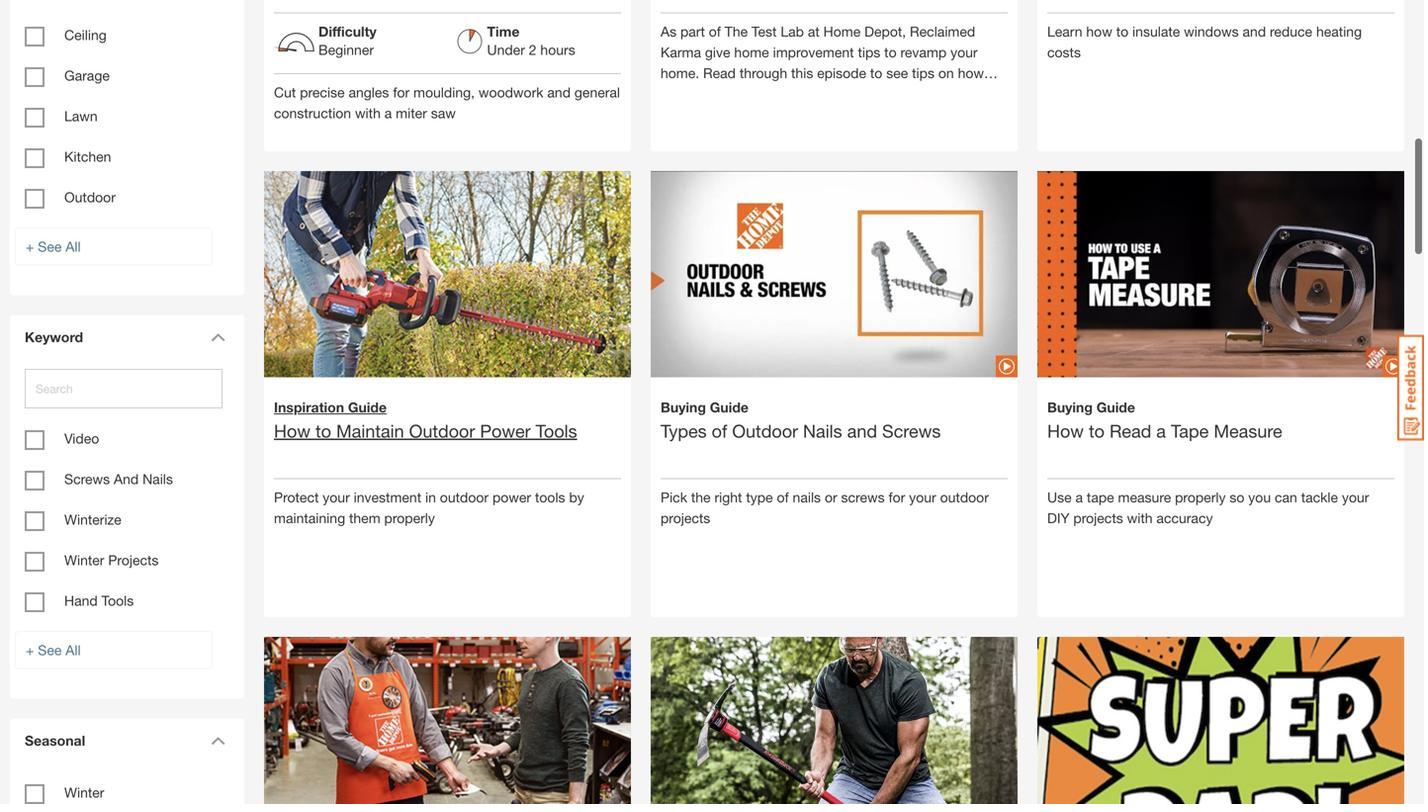Task type: describe. For each thing, give the bounding box(es) containing it.
maintain
[[336, 421, 404, 442]]

home
[[824, 23, 861, 40]]

types
[[661, 421, 707, 442]]

look
[[661, 107, 687, 123]]

under
[[487, 42, 525, 58]]

0 vertical spatial tips
[[858, 44, 881, 61]]

time under 2 hours
[[487, 23, 576, 58]]

keyword
[[25, 329, 83, 345]]

improvement
[[773, 44, 854, 61]]

screws
[[842, 489, 885, 506]]

your inside "protect your investment in outdoor power tools by maintaining them properly"
[[323, 489, 350, 506]]

projects
[[108, 552, 159, 568]]

guide for maintain
[[348, 399, 387, 416]]

with inside 'cut precise angles for moulding, woodwork and general construction with a miter saw'
[[355, 105, 381, 121]]

protect your investment in outdoor power tools by maintaining them properly
[[274, 489, 585, 527]]

for inside 'cut precise angles for moulding, woodwork and general construction with a miter saw'
[[393, 84, 410, 101]]

your inside pick the right type of nails or screws for your outdoor projects
[[909, 489, 937, 506]]

reclaimed
[[910, 23, 976, 40]]

buying for types
[[661, 399, 706, 416]]

general
[[575, 84, 620, 101]]

part
[[681, 23, 705, 40]]

as
[[661, 23, 677, 40]]

windows
[[1184, 23, 1239, 40]]

read inside buying guide how to read a tape measure
[[1110, 421, 1152, 442]]

and up winterize
[[114, 471, 139, 487]]

winter
[[64, 785, 104, 801]]

difficulty beginner
[[319, 23, 377, 58]]

power
[[493, 489, 531, 506]]

video
[[64, 430, 99, 447]]

saw
[[431, 105, 456, 121]]

them
[[349, 510, 381, 527]]

seasonal
[[25, 733, 85, 749]]

to inside inspiration guide how to maintain outdoor power tools
[[316, 421, 331, 442]]

hand tools
[[64, 593, 134, 609]]

winter projects
[[64, 552, 159, 568]]

outdoor inside pick the right type of nails or screws for your outdoor projects
[[941, 489, 989, 506]]

protect
[[274, 489, 319, 506]]

to inside buying guide how to read a tape measure
[[1089, 421, 1105, 442]]

learn how to insulate windows and reduce heating costs
[[1048, 23, 1363, 61]]

buying for how
[[1048, 399, 1093, 416]]

different
[[809, 86, 860, 102]]

ceiling
[[64, 27, 107, 43]]

read inside as part of the test lab at home depot, reclaimed karma give home improvement tips to revamp your home. read through this episode to see tips on how anchors can be used in different projects for the perfect look in your home!
[[704, 65, 736, 81]]

pick the right type of nails or screws for your outdoor projects
[[661, 489, 989, 527]]

a inside buying guide how to read a tape measure
[[1157, 421, 1166, 442]]

type
[[746, 489, 773, 506]]

screws and nails
[[64, 471, 173, 487]]

pick
[[661, 489, 688, 506]]

see
[[887, 65, 909, 81]]

episode
[[817, 65, 867, 81]]

+ for 1st the + see all button from the bottom
[[26, 642, 34, 658]]

buying guide types of outdoor nails and screws
[[661, 399, 941, 442]]

to inside the learn how to insulate windows and reduce heating costs
[[1117, 23, 1129, 40]]

hours
[[541, 42, 576, 58]]

as part of the test lab at home depot, reclaimed karma give home improvement tips to revamp your home. read through this episode to see tips on how anchors can be used in different projects for the perfect look in your home!
[[661, 23, 1005, 123]]

caret icon image for seasonal
[[211, 736, 226, 745]]

0 horizontal spatial nails
[[143, 471, 173, 487]]

at
[[808, 23, 820, 40]]

kitchen
[[64, 148, 111, 165]]

guide for read
[[1097, 399, 1136, 416]]

miter
[[396, 105, 427, 121]]

to down the depot,
[[885, 44, 897, 61]]

how to read a tape measure image
[[1038, 137, 1405, 412]]

depot,
[[865, 23, 906, 40]]

moulding,
[[414, 84, 475, 101]]

diy
[[1048, 510, 1070, 527]]

inspiration guide how to maintain outdoor power tools
[[274, 399, 577, 442]]

+ for 1st the + see all button from the top of the page
[[26, 238, 34, 255]]

lawn
[[64, 108, 98, 124]]

how for how to read a tape measure
[[1048, 421, 1084, 442]]

and inside buying guide types of outdoor nails and screws
[[848, 421, 878, 442]]

heating
[[1317, 23, 1363, 40]]

investment
[[354, 489, 422, 506]]

karma
[[661, 44, 701, 61]]

cut precise angles for moulding, woodwork and general construction with a miter saw
[[274, 84, 620, 121]]

lab
[[781, 23, 804, 40]]

precise
[[300, 84, 345, 101]]

use a tape measure properly so you can tackle your diy projects with accuracy
[[1048, 489, 1370, 527]]

home!
[[737, 107, 775, 123]]

the inside pick the right type of nails or screws for your outdoor projects
[[691, 489, 711, 506]]

be
[[741, 86, 757, 102]]

types of outdoor nails and screws image
[[651, 137, 1018, 412]]

properly inside use a tape measure properly so you can tackle your diy projects with accuracy
[[1176, 489, 1226, 506]]

anchors
[[661, 86, 711, 102]]

cut
[[274, 84, 296, 101]]

1 + see all button from the top
[[15, 228, 213, 266]]

garage
[[64, 67, 110, 84]]

a inside 'cut precise angles for moulding, woodwork and general construction with a miter saw'
[[385, 105, 392, 121]]

the
[[725, 23, 748, 40]]

tape
[[1087, 489, 1115, 506]]

time
[[487, 23, 520, 40]]



Task type: locate. For each thing, give the bounding box(es) containing it.
0 vertical spatial caret icon image
[[211, 333, 226, 342]]

guide inside buying guide types of outdoor nails and screws
[[710, 399, 749, 416]]

feedback link image
[[1398, 334, 1425, 441]]

1 vertical spatial nails
[[143, 471, 173, 487]]

1 + see all from the top
[[26, 238, 81, 255]]

guide
[[348, 399, 387, 416], [710, 399, 749, 416], [1097, 399, 1136, 416]]

and inside 'cut precise angles for moulding, woodwork and general construction with a miter saw'
[[548, 84, 571, 101]]

0 horizontal spatial how
[[274, 421, 311, 442]]

1 vertical spatial in
[[691, 107, 702, 123]]

see for 1st the + see all button from the top of the page
[[38, 238, 62, 255]]

properly up "accuracy" on the bottom right of the page
[[1176, 489, 1226, 506]]

all for 1st the + see all button from the bottom
[[66, 642, 81, 658]]

2 caret icon image from the top
[[211, 736, 226, 745]]

0 horizontal spatial in
[[425, 489, 436, 506]]

Search search field
[[25, 369, 223, 409]]

in
[[795, 86, 805, 102], [691, 107, 702, 123], [425, 489, 436, 506]]

your inside use a tape measure properly so you can tackle your diy projects with accuracy
[[1343, 489, 1370, 506]]

properly inside "protect your investment in outdoor power tools by maintaining them properly"
[[384, 510, 435, 527]]

tools
[[536, 421, 577, 442], [102, 593, 134, 609]]

0 horizontal spatial guide
[[348, 399, 387, 416]]

home
[[735, 44, 769, 61]]

1 vertical spatial can
[[1275, 489, 1298, 506]]

+ up the seasonal
[[26, 642, 34, 658]]

beginner
[[319, 42, 374, 58]]

a right use
[[1076, 489, 1083, 506]]

+ see all for 1st the + see all button from the top of the page
[[26, 238, 81, 255]]

for inside pick the right type of nails or screws for your outdoor projects
[[889, 489, 906, 506]]

all down hand
[[66, 642, 81, 658]]

see for 1st the + see all button from the bottom
[[38, 642, 62, 658]]

1 horizontal spatial how
[[1048, 421, 1084, 442]]

0 horizontal spatial can
[[715, 86, 737, 102]]

projects down "see"
[[864, 86, 913, 102]]

outdoor inside buying guide types of outdoor nails and screws
[[732, 421, 798, 442]]

1 all from the top
[[66, 238, 81, 255]]

the
[[938, 86, 957, 102], [691, 489, 711, 506]]

so
[[1230, 489, 1245, 506]]

0 horizontal spatial read
[[704, 65, 736, 81]]

projects for how to read a tape measure
[[1074, 510, 1124, 527]]

measure
[[1119, 489, 1172, 506]]

0 vertical spatial +
[[26, 238, 34, 255]]

winter
[[64, 552, 104, 568]]

1 caret icon image from the top
[[211, 333, 226, 342]]

and inside the learn how to insulate windows and reduce heating costs
[[1243, 23, 1267, 40]]

+ up keyword
[[26, 238, 34, 255]]

to left insulate
[[1117, 23, 1129, 40]]

0 vertical spatial see
[[38, 238, 62, 255]]

1 horizontal spatial outdoor
[[440, 489, 489, 506]]

your right screws
[[909, 489, 937, 506]]

woodwork
[[479, 84, 544, 101]]

the right pick
[[691, 489, 711, 506]]

can
[[715, 86, 737, 102], [1275, 489, 1298, 506]]

1 vertical spatial screws
[[64, 471, 110, 487]]

2
[[529, 42, 537, 58]]

accuracy
[[1157, 510, 1213, 527]]

1 vertical spatial + see all button
[[15, 631, 213, 669]]

a left miter
[[385, 105, 392, 121]]

tips down revamp at the right top of the page
[[912, 65, 935, 81]]

1 vertical spatial how
[[958, 65, 984, 81]]

of up the give
[[709, 23, 721, 40]]

in inside "protect your investment in outdoor power tools by maintaining them properly"
[[425, 489, 436, 506]]

learn
[[1048, 23, 1083, 40]]

0 horizontal spatial outdoor
[[409, 421, 475, 442]]

your right 'tackle'
[[1343, 489, 1370, 506]]

for down revamp at the right top of the page
[[917, 86, 934, 102]]

1 vertical spatial tips
[[912, 65, 935, 81]]

1 vertical spatial with
[[1128, 510, 1153, 527]]

1 horizontal spatial buying
[[1048, 399, 1093, 416]]

can left be
[[715, 86, 737, 102]]

guide up "maintain"
[[348, 399, 387, 416]]

tips down the depot,
[[858, 44, 881, 61]]

outdoor inside inspiration guide how to maintain outdoor power tools
[[409, 421, 475, 442]]

1 horizontal spatial outdoor
[[732, 421, 798, 442]]

in right 'investment'
[[425, 489, 436, 506]]

projects for types of outdoor nails and screws
[[661, 510, 711, 527]]

give
[[705, 44, 731, 61]]

1 horizontal spatial for
[[889, 489, 906, 506]]

nails
[[793, 489, 821, 506]]

1 horizontal spatial the
[[938, 86, 957, 102]]

2 horizontal spatial in
[[795, 86, 805, 102]]

father's day gift guide — 10 of the best tool gift ideas image
[[1038, 603, 1405, 804]]

you
[[1249, 489, 1272, 506]]

1 vertical spatial all
[[66, 642, 81, 658]]

power
[[480, 421, 531, 442]]

right
[[715, 489, 743, 506]]

0 horizontal spatial a
[[385, 105, 392, 121]]

costs
[[1048, 44, 1081, 61]]

tools inside inspiration guide how to maintain outdoor power tools
[[536, 421, 577, 442]]

projects inside use a tape measure properly so you can tackle your diy projects with accuracy
[[1074, 510, 1124, 527]]

1 horizontal spatial can
[[1275, 489, 1298, 506]]

by
[[569, 489, 585, 506]]

buying guide how to read a tape measure
[[1048, 399, 1283, 442]]

see up keyword
[[38, 238, 62, 255]]

1 vertical spatial caret icon image
[[211, 736, 226, 745]]

0 vertical spatial read
[[704, 65, 736, 81]]

screws down 'video'
[[64, 471, 110, 487]]

1 horizontal spatial how
[[1087, 23, 1113, 40]]

0 vertical spatial can
[[715, 86, 737, 102]]

1 vertical spatial read
[[1110, 421, 1152, 442]]

how inside buying guide how to read a tape measure
[[1048, 421, 1084, 442]]

used
[[760, 86, 791, 102]]

2 horizontal spatial a
[[1157, 421, 1166, 442]]

caret icon image for keyword
[[211, 333, 226, 342]]

1 vertical spatial of
[[712, 421, 728, 442]]

can inside use a tape measure properly so you can tackle your diy projects with accuracy
[[1275, 489, 1298, 506]]

outdoor left power
[[409, 421, 475, 442]]

+ see all button up "keyword" button
[[15, 228, 213, 266]]

0 horizontal spatial screws
[[64, 471, 110, 487]]

outdoor
[[409, 421, 475, 442], [732, 421, 798, 442]]

0 horizontal spatial properly
[[384, 510, 435, 527]]

screws inside buying guide types of outdoor nails and screws
[[883, 421, 941, 442]]

insulate
[[1133, 23, 1181, 40]]

+ see all up keyword
[[26, 238, 81, 255]]

1 vertical spatial tools
[[102, 593, 134, 609]]

maintaining
[[274, 510, 345, 527]]

+
[[26, 238, 34, 255], [26, 642, 34, 658]]

to up tape on the bottom right of page
[[1089, 421, 1105, 442]]

angles
[[349, 84, 389, 101]]

outdoor up type
[[732, 421, 798, 442]]

1 vertical spatial the
[[691, 489, 711, 506]]

outdoor left use
[[941, 489, 989, 506]]

0 horizontal spatial outdoor
[[64, 189, 116, 205]]

properly
[[1176, 489, 1226, 506], [384, 510, 435, 527]]

2 buying from the left
[[1048, 399, 1093, 416]]

this
[[792, 65, 814, 81]]

projects down tape on the bottom right of page
[[1074, 510, 1124, 527]]

with down angles
[[355, 105, 381, 121]]

see up the seasonal
[[38, 642, 62, 658]]

guide up tape on the bottom right of page
[[1097, 399, 1136, 416]]

tackle
[[1302, 489, 1339, 506]]

0 vertical spatial all
[[66, 238, 81, 255]]

how inside as part of the test lab at home depot, reclaimed karma give home improvement tips to revamp your home. read through this episode to see tips on how anchors can be used in different projects for the perfect look in your home!
[[958, 65, 984, 81]]

2 all from the top
[[66, 642, 81, 658]]

0 horizontal spatial for
[[393, 84, 410, 101]]

1 horizontal spatial guide
[[710, 399, 749, 416]]

keyword button
[[15, 315, 233, 359]]

1 guide from the left
[[348, 399, 387, 416]]

the down on
[[938, 86, 957, 102]]

the inside as part of the test lab at home depot, reclaimed karma give home improvement tips to revamp your home. read through this episode to see tips on how anchors can be used in different projects for the perfect look in your home!
[[938, 86, 957, 102]]

1 vertical spatial + see all
[[26, 642, 81, 658]]

2 vertical spatial of
[[777, 489, 789, 506]]

to
[[1117, 23, 1129, 40], [885, 44, 897, 61], [871, 65, 883, 81], [316, 421, 331, 442], [1089, 421, 1105, 442]]

1 horizontal spatial read
[[1110, 421, 1152, 442]]

3 guide from the left
[[1097, 399, 1136, 416]]

read
[[704, 65, 736, 81], [1110, 421, 1152, 442]]

+ see all button down hand tools
[[15, 631, 213, 669]]

of inside as part of the test lab at home depot, reclaimed karma give home improvement tips to revamp your home. read through this episode to see tips on how anchors can be used in different projects for the perfect look in your home!
[[709, 23, 721, 40]]

0 vertical spatial + see all
[[26, 238, 81, 255]]

to down inspiration
[[316, 421, 331, 442]]

0 vertical spatial how
[[1087, 23, 1113, 40]]

buying up use
[[1048, 399, 1093, 416]]

inspiration
[[274, 399, 344, 416]]

how inside the learn how to insulate windows and reduce heating costs
[[1087, 23, 1113, 40]]

projects down pick
[[661, 510, 711, 527]]

your
[[951, 44, 978, 61], [706, 107, 733, 123], [323, 489, 350, 506], [909, 489, 937, 506], [1343, 489, 1370, 506]]

for
[[393, 84, 410, 101], [917, 86, 934, 102], [889, 489, 906, 506]]

construction
[[274, 105, 351, 121]]

2 horizontal spatial for
[[917, 86, 934, 102]]

caret icon image inside "keyword" button
[[211, 333, 226, 342]]

use
[[1048, 489, 1072, 506]]

in right look
[[691, 107, 702, 123]]

for right screws
[[889, 489, 906, 506]]

with inside use a tape measure properly so you can tackle your diy projects with accuracy
[[1128, 510, 1153, 527]]

how up 'perfect'
[[958, 65, 984, 81]]

hand
[[64, 593, 98, 609]]

1 outdoor from the left
[[409, 421, 475, 442]]

0 vertical spatial of
[[709, 23, 721, 40]]

0 horizontal spatial tips
[[858, 44, 881, 61]]

of
[[709, 23, 721, 40], [712, 421, 728, 442], [777, 489, 789, 506]]

0 vertical spatial screws
[[883, 421, 941, 442]]

see
[[38, 238, 62, 255], [38, 642, 62, 658]]

tools right power
[[536, 421, 577, 442]]

all down kitchen
[[66, 238, 81, 255]]

of inside buying guide types of outdoor nails and screws
[[712, 421, 728, 442]]

0 vertical spatial the
[[938, 86, 957, 102]]

0 horizontal spatial how
[[958, 65, 984, 81]]

tape
[[1171, 421, 1209, 442]]

1 buying from the left
[[661, 399, 706, 416]]

2 + see all from the top
[[26, 642, 81, 658]]

our 5 most popular tools you didn't know you could rent image
[[264, 603, 631, 804]]

buying inside buying guide how to read a tape measure
[[1048, 399, 1093, 416]]

test
[[752, 23, 777, 40]]

and up screws
[[848, 421, 878, 442]]

1 vertical spatial see
[[38, 642, 62, 658]]

1 how from the left
[[274, 421, 311, 442]]

how inside inspiration guide how to maintain outdoor power tools
[[274, 421, 311, 442]]

1 horizontal spatial tips
[[912, 65, 935, 81]]

buying
[[661, 399, 706, 416], [1048, 399, 1093, 416]]

projects inside as part of the test lab at home depot, reclaimed karma give home improvement tips to revamp your home. read through this episode to see tips on how anchors can be used in different projects for the perfect look in your home!
[[864, 86, 913, 102]]

0 horizontal spatial tools
[[102, 593, 134, 609]]

properly down 'investment'
[[384, 510, 435, 527]]

guide up right
[[710, 399, 749, 416]]

1 horizontal spatial nails
[[803, 421, 843, 442]]

a left tape
[[1157, 421, 1166, 442]]

1 horizontal spatial projects
[[864, 86, 913, 102]]

1 horizontal spatial screws
[[883, 421, 941, 442]]

types of striking tools image
[[651, 603, 1018, 804]]

1 vertical spatial a
[[1157, 421, 1166, 442]]

a
[[385, 105, 392, 121], [1157, 421, 1166, 442], [1076, 489, 1083, 506]]

outdoor down kitchen
[[64, 189, 116, 205]]

0 vertical spatial with
[[355, 105, 381, 121]]

0 vertical spatial properly
[[1176, 489, 1226, 506]]

difficulty
[[319, 23, 377, 40]]

screws up screws
[[883, 421, 941, 442]]

outdoor inside "protect your investment in outdoor power tools by maintaining them properly"
[[440, 489, 489, 506]]

can inside as part of the test lab at home depot, reclaimed karma give home improvement tips to revamp your home. read through this episode to see tips on how anchors can be used in different projects for the perfect look in your home!
[[715, 86, 737, 102]]

and left general
[[548, 84, 571, 101]]

for inside as part of the test lab at home depot, reclaimed karma give home improvement tips to revamp your home. read through this episode to see tips on how anchors can be used in different projects for the perfect look in your home!
[[917, 86, 934, 102]]

guide for outdoor
[[710, 399, 749, 416]]

2 guide from the left
[[710, 399, 749, 416]]

2 + see all button from the top
[[15, 631, 213, 669]]

1 horizontal spatial in
[[691, 107, 702, 123]]

2 vertical spatial a
[[1076, 489, 1083, 506]]

outdoor
[[64, 189, 116, 205], [440, 489, 489, 506], [941, 489, 989, 506]]

seasonal button
[[15, 719, 233, 763]]

1 see from the top
[[38, 238, 62, 255]]

tools right hand
[[102, 593, 134, 609]]

2 vertical spatial in
[[425, 489, 436, 506]]

0 vertical spatial nails
[[803, 421, 843, 442]]

to left "see"
[[871, 65, 883, 81]]

2 horizontal spatial outdoor
[[941, 489, 989, 506]]

how right learn
[[1087, 23, 1113, 40]]

how
[[1087, 23, 1113, 40], [958, 65, 984, 81]]

a inside use a tape measure properly so you can tackle your diy projects with accuracy
[[1076, 489, 1083, 506]]

tips
[[858, 44, 881, 61], [912, 65, 935, 81]]

in down this
[[795, 86, 805, 102]]

and
[[1243, 23, 1267, 40], [548, 84, 571, 101], [848, 421, 878, 442], [114, 471, 139, 487]]

2 horizontal spatial projects
[[1074, 510, 1124, 527]]

revamp
[[901, 44, 947, 61]]

perfect
[[961, 86, 1005, 102]]

0 vertical spatial a
[[385, 105, 392, 121]]

or
[[825, 489, 838, 506]]

0 vertical spatial in
[[795, 86, 805, 102]]

read down the give
[[704, 65, 736, 81]]

0 horizontal spatial with
[[355, 105, 381, 121]]

0 horizontal spatial buying
[[661, 399, 706, 416]]

2 how from the left
[[1048, 421, 1084, 442]]

of right types
[[712, 421, 728, 442]]

how up use
[[1048, 421, 1084, 442]]

can right you
[[1275, 489, 1298, 506]]

caret icon image
[[211, 333, 226, 342], [211, 736, 226, 745]]

1 horizontal spatial a
[[1076, 489, 1083, 506]]

guide inside inspiration guide how to maintain outdoor power tools
[[348, 399, 387, 416]]

+ see all
[[26, 238, 81, 255], [26, 642, 81, 658]]

nails inside buying guide types of outdoor nails and screws
[[803, 421, 843, 442]]

1 + from the top
[[26, 238, 34, 255]]

1 vertical spatial +
[[26, 642, 34, 658]]

and left reduce in the right top of the page
[[1243, 23, 1267, 40]]

1 horizontal spatial properly
[[1176, 489, 1226, 506]]

reduce
[[1270, 23, 1313, 40]]

how down inspiration
[[274, 421, 311, 442]]

all for 1st the + see all button from the top of the page
[[66, 238, 81, 255]]

+ see all button
[[15, 228, 213, 266], [15, 631, 213, 669]]

buying up types
[[661, 399, 706, 416]]

with down measure
[[1128, 510, 1153, 527]]

+ see all down hand
[[26, 642, 81, 658]]

0 vertical spatial tools
[[536, 421, 577, 442]]

for up miter
[[393, 84, 410, 101]]

your up maintaining
[[323, 489, 350, 506]]

buying inside buying guide types of outdoor nails and screws
[[661, 399, 706, 416]]

projects inside pick the right type of nails or screws for your outdoor projects
[[661, 510, 711, 527]]

2 see from the top
[[38, 642, 62, 658]]

nails up or
[[803, 421, 843, 442]]

how to maintain outdoor power tools image
[[264, 137, 631, 504]]

nails up projects
[[143, 471, 173, 487]]

2 outdoor from the left
[[732, 421, 798, 442]]

+ see all for 1st the + see all button from the bottom
[[26, 642, 81, 658]]

of right type
[[777, 489, 789, 506]]

your up on
[[951, 44, 978, 61]]

of inside pick the right type of nails or screws for your outdoor projects
[[777, 489, 789, 506]]

how for how to maintain outdoor power tools
[[274, 421, 311, 442]]

0 vertical spatial + see all button
[[15, 228, 213, 266]]

tools
[[535, 489, 566, 506]]

on
[[939, 65, 954, 81]]

through
[[740, 65, 788, 81]]

0 horizontal spatial projects
[[661, 510, 711, 527]]

read left tape
[[1110, 421, 1152, 442]]

1 horizontal spatial with
[[1128, 510, 1153, 527]]

2 horizontal spatial guide
[[1097, 399, 1136, 416]]

1 horizontal spatial tools
[[536, 421, 577, 442]]

projects
[[864, 86, 913, 102], [661, 510, 711, 527], [1074, 510, 1124, 527]]

your left home!
[[706, 107, 733, 123]]

0 horizontal spatial the
[[691, 489, 711, 506]]

2 + from the top
[[26, 642, 34, 658]]

guide inside buying guide how to read a tape measure
[[1097, 399, 1136, 416]]

measure
[[1214, 421, 1283, 442]]

caret icon image inside seasonal button
[[211, 736, 226, 745]]

outdoor left the power
[[440, 489, 489, 506]]

1 vertical spatial properly
[[384, 510, 435, 527]]

winterize
[[64, 512, 121, 528]]



Task type: vqa. For each thing, say whether or not it's contained in the screenshot.
You Saved 20% Off Your Item s
no



